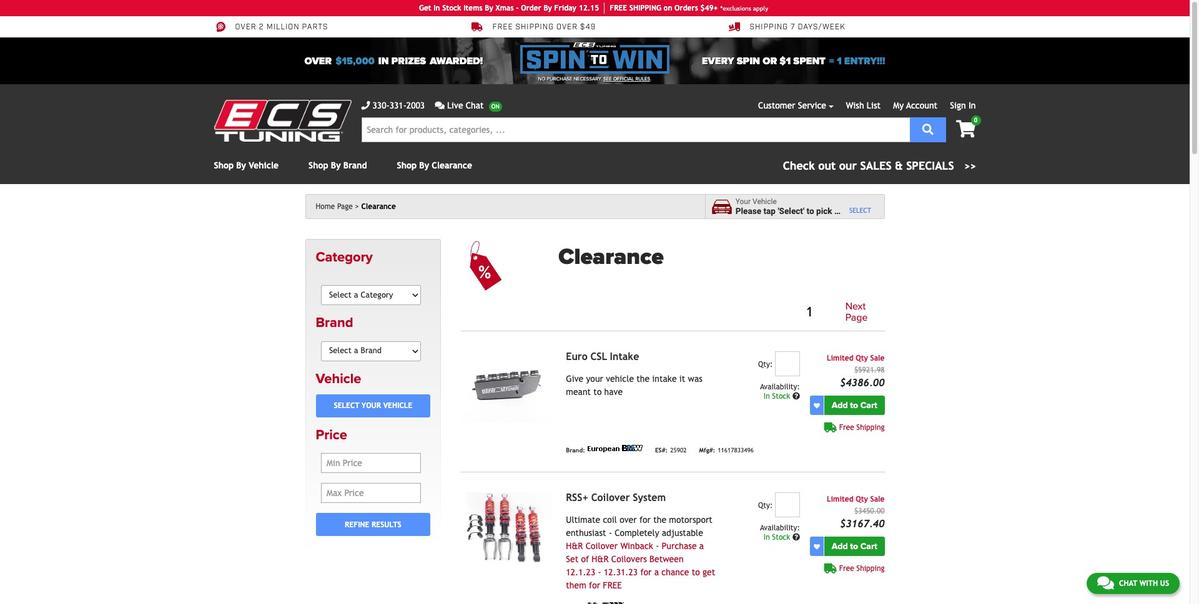 Task type: describe. For each thing, give the bounding box(es) containing it.
page for next
[[846, 311, 868, 324]]

of
[[581, 555, 589, 565]]

2 vertical spatial for
[[589, 581, 600, 591]]

1 vertical spatial brand
[[316, 315, 353, 331]]

tap
[[764, 206, 776, 216]]

wish
[[846, 101, 864, 111]]

add for $3167.40
[[832, 542, 848, 552]]

rss+ coilover system
[[566, 492, 666, 504]]

refine
[[345, 521, 369, 529]]

ultimate coil over for the motorsport enthusiast - completely adjustable h&r coilover winback - purchase a set of h&r coilovers between 12.1.23 - 12.31.23 for a chance to get them for free
[[566, 515, 715, 591]]

add to wish list image
[[814, 544, 820, 550]]

question circle image
[[793, 393, 800, 400]]

intake
[[610, 351, 639, 363]]

sale for $3167.40
[[870, 495, 885, 504]]

shopping cart image
[[956, 121, 976, 138]]

mfg#: 11617833496
[[699, 447, 754, 454]]

limited for $3167.40
[[827, 495, 854, 504]]

or
[[763, 55, 777, 67]]

shop by brand
[[309, 161, 367, 171]]

free for rss+ coilover system
[[839, 565, 854, 573]]

customer service button
[[758, 99, 834, 112]]

chat with us link
[[1087, 573, 1180, 595]]

0 vertical spatial free
[[492, 23, 513, 32]]

- down the coil
[[609, 529, 612, 539]]

vehicle inside give your vehicle the intake it was meant to have
[[606, 374, 634, 384]]

331-
[[390, 101, 407, 111]]

shipping for $4386.00
[[857, 424, 885, 432]]

no purchase necessary. see official rules .
[[538, 76, 652, 82]]

2
[[259, 23, 264, 32]]

to inside ultimate coil over for the motorsport enthusiast - completely adjustable h&r coilover winback - purchase a set of h&r coilovers between 12.1.23 - 12.31.23 for a chance to get them for free
[[692, 568, 700, 578]]

coilover inside ultimate coil over for the motorsport enthusiast - completely adjustable h&r coilover winback - purchase a set of h&r coilovers between 12.1.23 - 12.31.23 for a chance to get them for free
[[586, 542, 618, 552]]

next page
[[846, 300, 868, 324]]

question circle image
[[793, 534, 800, 542]]

spin
[[737, 55, 760, 67]]

parts
[[302, 23, 328, 32]]

qty: for $3167.40
[[758, 502, 773, 510]]

'select'
[[778, 206, 805, 216]]

search image
[[922, 123, 934, 135]]

enthusiast
[[566, 529, 606, 539]]

25902
[[670, 447, 687, 454]]

0 vertical spatial clearance
[[432, 161, 472, 171]]

purchase
[[547, 76, 572, 82]]

friday
[[554, 4, 577, 12]]

$1
[[780, 55, 791, 67]]

next
[[846, 300, 866, 313]]

order
[[521, 4, 541, 12]]

was
[[688, 374, 703, 384]]

rss+ coilover system link
[[566, 492, 666, 504]]

shop for shop by clearance
[[397, 161, 417, 171]]

qty for $3167.40
[[856, 495, 868, 504]]

330-
[[373, 101, 390, 111]]

free inside ultimate coil over for the motorsport enthusiast - completely adjustable h&r coilover winback - purchase a set of h&r coilovers between 12.1.23 - 12.31.23 for a chance to get them for free
[[603, 581, 622, 591]]

=
[[829, 55, 834, 67]]

shipping
[[516, 23, 554, 32]]

list
[[867, 101, 881, 111]]

price
[[316, 427, 347, 443]]

free for euro csl intake
[[839, 424, 854, 432]]

no
[[538, 76, 546, 82]]

shop by clearance link
[[397, 161, 472, 171]]

csl
[[591, 351, 607, 363]]

Max Price number field
[[321, 484, 421, 504]]

between
[[650, 555, 684, 565]]

sales & specials link
[[783, 157, 976, 174]]

0 horizontal spatial clearance
[[361, 202, 396, 211]]

rss+
[[566, 492, 588, 504]]

my account link
[[893, 101, 938, 111]]

0 vertical spatial h&r
[[566, 542, 583, 552]]

my account
[[893, 101, 938, 111]]

cart for $3167.40
[[860, 542, 877, 552]]

category
[[316, 249, 373, 265]]

1 vertical spatial chat
[[1119, 580, 1137, 588]]

home page link
[[316, 202, 359, 211]]

2003
[[406, 101, 425, 111]]

0 link
[[946, 116, 981, 139]]

your for select
[[362, 402, 381, 411]]

0 vertical spatial brand
[[343, 161, 367, 171]]

comments image
[[1097, 576, 1114, 591]]

items
[[464, 4, 483, 12]]

by for shop by brand
[[331, 161, 341, 171]]

paginated product list navigation navigation
[[559, 299, 885, 326]]

xmas
[[496, 4, 514, 12]]

h&r - corporate logo image
[[588, 603, 624, 605]]

330-331-2003
[[373, 101, 425, 111]]

free shipping over $49
[[492, 23, 596, 32]]

by left xmas
[[485, 4, 493, 12]]

es#: 25902
[[655, 447, 687, 454]]

shop by brand link
[[309, 161, 367, 171]]

1 inside "paginated product list navigation" navigation
[[807, 304, 812, 321]]

select your vehicle link
[[316, 395, 431, 418]]

0 vertical spatial chat
[[466, 101, 484, 111]]

see official rules link
[[603, 76, 650, 83]]

select for select your vehicle
[[334, 402, 359, 411]]

12.1.23
[[566, 568, 595, 578]]

availability: for $3167.40
[[760, 524, 800, 533]]

every spin or $1 spent = 1 entry!!!
[[702, 55, 885, 67]]

shipping for $3167.40
[[857, 565, 885, 573]]

purchase
[[662, 542, 697, 552]]

have
[[604, 387, 623, 397]]

your vehicle please tap 'select' to pick a vehicle
[[736, 197, 868, 216]]

12.31.23
[[604, 568, 638, 578]]

$15,000
[[336, 55, 375, 67]]

chance
[[662, 568, 689, 578]]

euro csl intake
[[566, 351, 639, 363]]

by for shop by clearance
[[419, 161, 429, 171]]

days/week
[[798, 23, 846, 32]]

$5921.98
[[854, 366, 885, 375]]

give your vehicle the intake it was meant to have
[[566, 374, 703, 397]]

free shipping over $49 link
[[471, 21, 596, 32]]

entry!!!
[[844, 55, 885, 67]]

the inside give your vehicle the intake it was meant to have
[[637, 374, 650, 384]]

them
[[566, 581, 586, 591]]

free shipping for $4386.00
[[839, 424, 885, 432]]

customer service
[[758, 101, 826, 111]]

select link
[[849, 207, 871, 214]]

free shipping for $3167.40
[[839, 565, 885, 573]]

sales
[[860, 159, 892, 172]]

sale for $4386.00
[[870, 354, 885, 363]]

es#25902 - 11617833496 - euro csl intake - give your vehicle the intake it was meant to have - genuine european bmw - bmw image
[[461, 352, 556, 423]]

stock for rss+ coilover system
[[772, 534, 790, 542]]

shipping inside shipping 7 days/week link
[[750, 23, 788, 32]]

- right 12.1.23
[[598, 568, 601, 578]]



Task type: vqa. For each thing, say whether or not it's contained in the screenshot.
help
no



Task type: locate. For each thing, give the bounding box(es) containing it.
add to cart for $4386.00
[[832, 400, 877, 411]]

over left 2
[[235, 23, 257, 32]]

in stock for $3167.40
[[764, 534, 793, 542]]

page
[[337, 202, 353, 211], [846, 311, 868, 324]]

vehicle right pick
[[841, 206, 868, 216]]

0 vertical spatial free shipping
[[839, 424, 885, 432]]

0 horizontal spatial over
[[556, 23, 578, 32]]

sign
[[950, 101, 966, 111]]

$49
[[580, 23, 596, 32]]

0 vertical spatial for
[[639, 515, 651, 525]]

add to cart button for $4386.00
[[824, 396, 885, 415]]

1 vertical spatial qty
[[856, 495, 868, 504]]

spent
[[793, 55, 826, 67]]

to left have
[[594, 387, 602, 397]]

1 vertical spatial add to cart button
[[824, 537, 885, 557]]

free down $3167.40
[[839, 565, 854, 573]]

page inside "paginated product list navigation" navigation
[[846, 311, 868, 324]]

over for over $15,000 in prizes
[[304, 55, 332, 67]]

in right sign
[[969, 101, 976, 111]]

0 vertical spatial vehicle
[[841, 206, 868, 216]]

0 horizontal spatial shop
[[214, 161, 234, 171]]

get
[[419, 4, 431, 12]]

by right order
[[544, 4, 552, 12]]

2 vertical spatial shipping
[[857, 565, 885, 573]]

a down between
[[654, 568, 659, 578]]

1 right =
[[837, 55, 842, 67]]

0 vertical spatial add to cart button
[[824, 396, 885, 415]]

wish list link
[[846, 101, 881, 111]]

your right give
[[586, 374, 603, 384]]

1 vertical spatial clearance
[[361, 202, 396, 211]]

clearance
[[432, 161, 472, 171], [361, 202, 396, 211], [559, 244, 664, 270]]

0 horizontal spatial page
[[337, 202, 353, 211]]

meant
[[566, 387, 591, 397]]

1 vertical spatial free
[[603, 581, 622, 591]]

1 vertical spatial 1
[[807, 304, 812, 321]]

shop by vehicle
[[214, 161, 279, 171]]

prizes
[[391, 55, 426, 67]]

add to cart down $4386.00
[[832, 400, 877, 411]]

sale inside limited qty sale $3450.00 $3167.40
[[870, 495, 885, 504]]

shipping down $4386.00
[[857, 424, 885, 432]]

limited qty sale $3450.00 $3167.40
[[827, 495, 885, 530]]

million
[[266, 23, 300, 32]]

over for for
[[620, 515, 637, 525]]

shop by vehicle link
[[214, 161, 279, 171]]

stock left question circle image
[[772, 534, 790, 542]]

1 vertical spatial over
[[304, 55, 332, 67]]

1 sale from the top
[[870, 354, 885, 363]]

coilover up the coil
[[591, 492, 630, 504]]

1 vertical spatial free
[[839, 424, 854, 432]]

1 horizontal spatial chat
[[1119, 580, 1137, 588]]

completely
[[615, 529, 659, 539]]

over up completely
[[620, 515, 637, 525]]

stock left question circle icon
[[772, 392, 790, 401]]

add to cart button down $3167.40
[[824, 537, 885, 557]]

qty for $4386.00
[[856, 354, 868, 363]]

0 vertical spatial over
[[235, 23, 257, 32]]

add to wish list image
[[814, 403, 820, 409]]

1 vertical spatial cart
[[860, 542, 877, 552]]

free down $4386.00
[[839, 424, 854, 432]]

*exclusions apply link
[[720, 3, 768, 13]]

12.15
[[579, 4, 599, 12]]

winback
[[620, 542, 653, 552]]

the down the system
[[653, 515, 666, 525]]

add
[[832, 400, 848, 411], [832, 542, 848, 552]]

ping
[[645, 4, 661, 12]]

customer
[[758, 101, 795, 111]]

1 vertical spatial stock
[[772, 392, 790, 401]]

1 left next
[[807, 304, 812, 321]]

over 2 million parts link
[[214, 21, 328, 32]]

2 add to cart from the top
[[832, 542, 877, 552]]

to down $4386.00
[[850, 400, 858, 411]]

select right pick
[[849, 207, 871, 214]]

0 horizontal spatial vehicle
[[606, 374, 634, 384]]

over $15,000 in prizes
[[304, 55, 426, 67]]

for down coilovers
[[640, 568, 652, 578]]

shop by clearance
[[397, 161, 472, 171]]

1 vertical spatial qty:
[[758, 502, 773, 510]]

0 horizontal spatial a
[[654, 568, 659, 578]]

h&r up set at the left of page
[[566, 542, 583, 552]]

add to cart down $3167.40
[[832, 542, 877, 552]]

0 vertical spatial free
[[610, 4, 627, 12]]

sale up $5921.98
[[870, 354, 885, 363]]

0 vertical spatial qty:
[[758, 360, 773, 369]]

add right add to wish list image
[[832, 542, 848, 552]]

vehicle up have
[[606, 374, 634, 384]]

1 free shipping from the top
[[839, 424, 885, 432]]

vehicle inside the select your vehicle link
[[383, 402, 412, 411]]

your
[[736, 197, 751, 206]]

0 vertical spatial the
[[637, 374, 650, 384]]

2 free shipping from the top
[[839, 565, 885, 573]]

by up 'home page' link
[[331, 161, 341, 171]]

mfg#:
[[699, 447, 715, 454]]

page right home
[[337, 202, 353, 211]]

$49+
[[700, 4, 718, 12]]

intake
[[652, 374, 677, 384]]

limited up $3167.40
[[827, 495, 854, 504]]

shipping down $3167.40
[[857, 565, 885, 573]]

limited inside limited qty sale $3450.00 $3167.40
[[827, 495, 854, 504]]

1 add to cart button from the top
[[824, 396, 885, 415]]

over for $49
[[556, 23, 578, 32]]

0 vertical spatial cart
[[860, 400, 877, 411]]

give
[[566, 374, 584, 384]]

shipping
[[750, 23, 788, 32], [857, 424, 885, 432], [857, 565, 885, 573]]

service
[[798, 101, 826, 111]]

us
[[1160, 580, 1169, 588]]

for up completely
[[639, 515, 651, 525]]

select for select link
[[849, 207, 871, 214]]

1 vertical spatial in stock
[[764, 534, 793, 542]]

official
[[613, 76, 634, 82]]

vehicle inside your vehicle please tap 'select' to pick a vehicle
[[753, 197, 777, 206]]

1 shop from the left
[[214, 161, 234, 171]]

1 in stock from the top
[[764, 392, 793, 401]]

0 horizontal spatial your
[[362, 402, 381, 411]]

0 vertical spatial add to cart
[[832, 400, 877, 411]]

a right purchase
[[699, 542, 704, 552]]

2 vertical spatial clearance
[[559, 244, 664, 270]]

cart for $4386.00
[[860, 400, 877, 411]]

page right 1 link
[[846, 311, 868, 324]]

chat right live
[[466, 101, 484, 111]]

your up min price number field
[[362, 402, 381, 411]]

0 vertical spatial stock
[[442, 4, 461, 12]]

1 vertical spatial your
[[362, 402, 381, 411]]

the left intake
[[637, 374, 650, 384]]

ship
[[629, 4, 645, 12]]

free down 12.31.23
[[603, 581, 622, 591]]

1 horizontal spatial over
[[620, 515, 637, 525]]

to inside your vehicle please tap 'select' to pick a vehicle
[[807, 206, 814, 216]]

brand:
[[566, 447, 585, 454]]

adjustable
[[662, 529, 703, 539]]

Min Price number field
[[321, 454, 421, 474]]

on
[[664, 4, 672, 12]]

2 in stock from the top
[[764, 534, 793, 542]]

0 horizontal spatial chat
[[466, 101, 484, 111]]

1 vertical spatial a
[[699, 542, 704, 552]]

1 vertical spatial free shipping
[[839, 565, 885, 573]]

shipping down apply on the top right of the page
[[750, 23, 788, 32]]

over
[[235, 23, 257, 32], [304, 55, 332, 67]]

free left ship
[[610, 4, 627, 12]]

2 vertical spatial stock
[[772, 534, 790, 542]]

1 horizontal spatial over
[[304, 55, 332, 67]]

1 horizontal spatial select
[[849, 207, 871, 214]]

over
[[556, 23, 578, 32], [620, 515, 637, 525]]

availability: up question circle image
[[760, 524, 800, 533]]

1 horizontal spatial 1
[[837, 55, 842, 67]]

0 vertical spatial shipping
[[750, 23, 788, 32]]

phone image
[[361, 101, 370, 110]]

stock for euro csl intake
[[772, 392, 790, 401]]

system
[[633, 492, 666, 504]]

1 horizontal spatial page
[[846, 311, 868, 324]]

vehicle inside your vehicle please tap 'select' to pick a vehicle
[[841, 206, 868, 216]]

0 vertical spatial coilover
[[591, 492, 630, 504]]

1 horizontal spatial vehicle
[[841, 206, 868, 216]]

cart down $4386.00
[[860, 400, 877, 411]]

free
[[610, 4, 627, 12], [603, 581, 622, 591]]

add right add to wish list icon
[[832, 400, 848, 411]]

coilover
[[591, 492, 630, 504], [586, 542, 618, 552]]

in stock for $4386.00
[[764, 392, 793, 401]]

1 availability: from the top
[[760, 383, 800, 392]]

stock left "items"
[[442, 4, 461, 12]]

over for over 2 million parts
[[235, 23, 257, 32]]

a right pick
[[834, 206, 839, 216]]

2 horizontal spatial shop
[[397, 161, 417, 171]]

- up between
[[656, 542, 659, 552]]

select up price
[[334, 402, 359, 411]]

limited for $4386.00
[[827, 354, 854, 363]]

limited
[[827, 354, 854, 363], [827, 495, 854, 504]]

0 vertical spatial a
[[834, 206, 839, 216]]

shop for shop by vehicle
[[214, 161, 234, 171]]

2 qty from the top
[[856, 495, 868, 504]]

1 vertical spatial add to cart
[[832, 542, 877, 552]]

chat left with
[[1119, 580, 1137, 588]]

1 vertical spatial for
[[640, 568, 652, 578]]

in left question circle image
[[764, 534, 770, 542]]

2 qty: from the top
[[758, 502, 773, 510]]

my
[[893, 101, 904, 111]]

0 vertical spatial over
[[556, 23, 578, 32]]

1 qty from the top
[[856, 354, 868, 363]]

to left get
[[692, 568, 700, 578]]

1 vertical spatial shipping
[[857, 424, 885, 432]]

2 limited from the top
[[827, 495, 854, 504]]

over down the friday
[[556, 23, 578, 32]]

2 sale from the top
[[870, 495, 885, 504]]

cart down $3167.40
[[860, 542, 877, 552]]

1 vertical spatial h&r
[[592, 555, 609, 565]]

availability: for $4386.00
[[760, 383, 800, 392]]

the inside ultimate coil over for the motorsport enthusiast - completely adjustable h&r coilover winback - purchase a set of h&r coilovers between 12.1.23 - 12.31.23 for a chance to get them for free
[[653, 515, 666, 525]]

refine results
[[345, 521, 401, 529]]

sale inside limited qty sale $5921.98 $4386.00
[[870, 354, 885, 363]]

shop for shop by brand
[[309, 161, 328, 171]]

2 horizontal spatial clearance
[[559, 244, 664, 270]]

3 shop from the left
[[397, 161, 417, 171]]

add to cart button down $4386.00
[[824, 396, 885, 415]]

0 vertical spatial qty
[[856, 354, 868, 363]]

1 horizontal spatial a
[[699, 542, 704, 552]]

*exclusions
[[720, 5, 751, 12]]

your inside give your vehicle the intake it was meant to have
[[586, 374, 603, 384]]

rules
[[636, 76, 650, 82]]

2 availability: from the top
[[760, 524, 800, 533]]

es#4430806 - 32132-2 - rss+ coilover system - ultimate coil over for the motorsport enthusiast - completely adjustable - h&r - audi image
[[461, 493, 556, 564]]

0 horizontal spatial the
[[637, 374, 650, 384]]

1 horizontal spatial clearance
[[432, 161, 472, 171]]

qty inside limited qty sale $5921.98 $4386.00
[[856, 354, 868, 363]]

h&r right of
[[592, 555, 609, 565]]

1 vertical spatial the
[[653, 515, 666, 525]]

a inside your vehicle please tap 'select' to pick a vehicle
[[834, 206, 839, 216]]

1 vertical spatial sale
[[870, 495, 885, 504]]

0 vertical spatial limited
[[827, 354, 854, 363]]

- right xmas
[[516, 4, 519, 12]]

see
[[603, 76, 612, 82]]

0 vertical spatial availability:
[[760, 383, 800, 392]]

in left question circle icon
[[764, 392, 770, 401]]

by down 2003
[[419, 161, 429, 171]]

0 horizontal spatial h&r
[[566, 542, 583, 552]]

add to cart button for $3167.40
[[824, 537, 885, 557]]

1 vertical spatial availability:
[[760, 524, 800, 533]]

1 vertical spatial coilover
[[586, 542, 618, 552]]

in right get
[[434, 4, 440, 12]]

0 horizontal spatial over
[[235, 23, 257, 32]]

$4386.00
[[840, 377, 885, 389]]

sign in link
[[950, 101, 976, 111]]

7
[[791, 23, 795, 32]]

to left pick
[[807, 206, 814, 216]]

0 vertical spatial add
[[832, 400, 848, 411]]

1 cart from the top
[[860, 400, 877, 411]]

ecs tuning 'spin to win' contest logo image
[[521, 42, 669, 74]]

2 cart from the top
[[860, 542, 877, 552]]

for right them
[[589, 581, 600, 591]]

0 vertical spatial select
[[849, 207, 871, 214]]

by down the ecs tuning image
[[236, 161, 246, 171]]

0 vertical spatial sale
[[870, 354, 885, 363]]

comments image
[[435, 101, 445, 110]]

genuine european bmw - corporate logo image
[[588, 445, 643, 453]]

1 horizontal spatial h&r
[[592, 555, 609, 565]]

it
[[679, 374, 685, 384]]

1 limited from the top
[[827, 354, 854, 363]]

qty inside limited qty sale $3450.00 $3167.40
[[856, 495, 868, 504]]

to inside give your vehicle the intake it was meant to have
[[594, 387, 602, 397]]

1 horizontal spatial the
[[653, 515, 666, 525]]

get
[[703, 568, 715, 578]]

0 vertical spatial in stock
[[764, 392, 793, 401]]

select
[[849, 207, 871, 214], [334, 402, 359, 411]]

1 horizontal spatial your
[[586, 374, 603, 384]]

free down xmas
[[492, 23, 513, 32]]

free shipping down $3167.40
[[839, 565, 885, 573]]

0 horizontal spatial 1
[[807, 304, 812, 321]]

&
[[895, 159, 903, 172]]

qty up $5921.98
[[856, 354, 868, 363]]

1 horizontal spatial shop
[[309, 161, 328, 171]]

availability: up question circle icon
[[760, 383, 800, 392]]

0 vertical spatial your
[[586, 374, 603, 384]]

1 vertical spatial vehicle
[[606, 374, 634, 384]]

add to cart for $3167.40
[[832, 542, 877, 552]]

your for give
[[586, 374, 603, 384]]

1 link
[[800, 302, 819, 323]]

over down parts
[[304, 55, 332, 67]]

0 vertical spatial page
[[337, 202, 353, 211]]

limited inside limited qty sale $5921.98 $4386.00
[[827, 354, 854, 363]]

a
[[834, 206, 839, 216], [699, 542, 704, 552], [654, 568, 659, 578]]

qty:
[[758, 360, 773, 369], [758, 502, 773, 510]]

to down $3167.40
[[850, 542, 858, 552]]

1 vertical spatial over
[[620, 515, 637, 525]]

0 horizontal spatial select
[[334, 402, 359, 411]]

es#:
[[655, 447, 668, 454]]

qty: for $4386.00
[[758, 360, 773, 369]]

over 2 million parts
[[235, 23, 328, 32]]

sale up '$3450.00'
[[870, 495, 885, 504]]

-
[[516, 4, 519, 12], [609, 529, 612, 539], [656, 542, 659, 552], [598, 568, 601, 578]]

2 horizontal spatial a
[[834, 206, 839, 216]]

1 qty: from the top
[[758, 360, 773, 369]]

1 vertical spatial add
[[832, 542, 848, 552]]

2 shop from the left
[[309, 161, 328, 171]]

account
[[906, 101, 938, 111]]

0 vertical spatial 1
[[837, 55, 842, 67]]

motorsport
[[669, 515, 713, 525]]

get in stock items by xmas - order by friday 12.15
[[419, 4, 599, 12]]

every
[[702, 55, 734, 67]]

2 vertical spatial free
[[839, 565, 854, 573]]

2 add from the top
[[832, 542, 848, 552]]

330-331-2003 link
[[361, 99, 425, 112]]

select your vehicle
[[334, 402, 412, 411]]

add for $4386.00
[[832, 400, 848, 411]]

1 add to cart from the top
[[832, 400, 877, 411]]

home
[[316, 202, 335, 211]]

1 vertical spatial limited
[[827, 495, 854, 504]]

None number field
[[775, 352, 800, 377], [775, 493, 800, 518], [775, 352, 800, 377], [775, 493, 800, 518]]

shipping 7 days/week
[[750, 23, 846, 32]]

free shipping down $4386.00
[[839, 424, 885, 432]]

in
[[434, 4, 440, 12], [969, 101, 976, 111], [764, 392, 770, 401], [764, 534, 770, 542]]

free shipping
[[839, 424, 885, 432], [839, 565, 885, 573]]

1 vertical spatial page
[[846, 311, 868, 324]]

ultimate
[[566, 515, 600, 525]]

coilover down enthusiast
[[586, 542, 618, 552]]

limited up $4386.00
[[827, 354, 854, 363]]

ecs tuning image
[[214, 100, 351, 142]]

1 vertical spatial select
[[334, 402, 359, 411]]

live chat link
[[435, 99, 502, 112]]

over inside ultimate coil over for the motorsport enthusiast - completely adjustable h&r coilover winback - purchase a set of h&r coilovers between 12.1.23 - 12.31.23 for a chance to get them for free
[[620, 515, 637, 525]]

2 add to cart button from the top
[[824, 537, 885, 557]]

2 vertical spatial a
[[654, 568, 659, 578]]

euro csl intake link
[[566, 351, 639, 363]]

page for home
[[337, 202, 353, 211]]

qty up '$3450.00'
[[856, 495, 868, 504]]

Search text field
[[361, 117, 910, 142]]

1 add from the top
[[832, 400, 848, 411]]

by for shop by vehicle
[[236, 161, 246, 171]]

apply
[[753, 5, 768, 12]]



